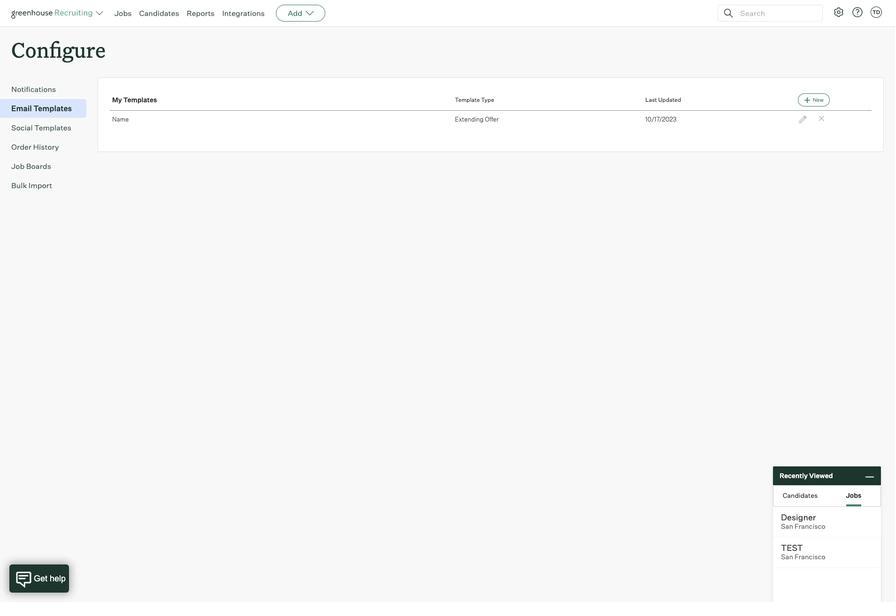 Task type: describe. For each thing, give the bounding box(es) containing it.
0 horizontal spatial candidates
[[139, 8, 179, 18]]

history
[[33, 142, 59, 152]]

designer
[[781, 512, 816, 523]]

social templates link
[[11, 122, 83, 133]]

extending offer
[[455, 116, 499, 123]]

integrations
[[222, 8, 265, 18]]

templates for email templates
[[33, 104, 72, 113]]

configure image
[[833, 7, 845, 18]]

td button
[[869, 5, 884, 20]]

offer
[[485, 116, 499, 123]]

updated
[[658, 96, 681, 103]]

bulk
[[11, 181, 27, 190]]

boards
[[26, 162, 51, 171]]

new link
[[798, 94, 830, 107]]

candidates inside tab list
[[783, 491, 818, 499]]

bulk import
[[11, 181, 52, 190]]

viewed
[[809, 472, 833, 480]]

configure
[[11, 36, 106, 63]]

last updated
[[646, 96, 681, 103]]

jobs link
[[115, 8, 132, 18]]

extending
[[455, 116, 484, 123]]

type
[[481, 96, 494, 103]]

integrations link
[[222, 8, 265, 18]]

recently viewed
[[780, 472, 833, 480]]

social templates
[[11, 123, 71, 132]]

email templates link
[[11, 103, 83, 114]]

templates for social templates
[[34, 123, 71, 132]]

francisco for designer
[[795, 523, 826, 531]]

import
[[29, 181, 52, 190]]

order
[[11, 142, 31, 152]]

email
[[11, 104, 32, 113]]

greenhouse recruiting image
[[11, 8, 96, 19]]

recently
[[780, 472, 808, 480]]

notifications
[[11, 85, 56, 94]]

san for designer
[[781, 523, 793, 531]]

order history link
[[11, 141, 83, 153]]

my templates
[[112, 96, 157, 104]]



Task type: locate. For each thing, give the bounding box(es) containing it.
1 francisco from the top
[[795, 523, 826, 531]]

1 vertical spatial san
[[781, 553, 793, 562]]

job boards
[[11, 162, 51, 171]]

tab list containing candidates
[[774, 486, 881, 507]]

san
[[781, 523, 793, 531], [781, 553, 793, 562]]

10/17/2023
[[646, 116, 677, 123]]

1 horizontal spatial candidates
[[783, 491, 818, 499]]

2 san from the top
[[781, 553, 793, 562]]

test san francisco
[[781, 543, 826, 562]]

jobs
[[115, 8, 132, 18], [846, 491, 862, 499]]

1 san from the top
[[781, 523, 793, 531]]

email templates
[[11, 104, 72, 113]]

reports
[[187, 8, 215, 18]]

candidates link
[[139, 8, 179, 18]]

san inside designer san francisco
[[781, 523, 793, 531]]

0 vertical spatial jobs
[[115, 8, 132, 18]]

francisco inside test san francisco
[[795, 553, 826, 562]]

templates for my templates
[[123, 96, 157, 104]]

template
[[455, 96, 480, 103]]

templates right my
[[123, 96, 157, 104]]

template type
[[455, 96, 494, 103]]

notifications link
[[11, 84, 83, 95]]

bulk import link
[[11, 180, 83, 191]]

san up test
[[781, 523, 793, 531]]

0 vertical spatial san
[[781, 523, 793, 531]]

add
[[288, 8, 302, 18]]

job boards link
[[11, 161, 83, 172]]

templates down 'email templates' link
[[34, 123, 71, 132]]

tab list
[[774, 486, 881, 507]]

reports link
[[187, 8, 215, 18]]

jobs inside tab list
[[846, 491, 862, 499]]

social
[[11, 123, 33, 132]]

1 vertical spatial jobs
[[846, 491, 862, 499]]

job
[[11, 162, 25, 171]]

templates
[[123, 96, 157, 104], [33, 104, 72, 113], [34, 123, 71, 132]]

francisco down designer san francisco on the bottom right
[[795, 553, 826, 562]]

0 horizontal spatial jobs
[[115, 8, 132, 18]]

td
[[873, 9, 880, 15]]

candidates
[[139, 8, 179, 18], [783, 491, 818, 499]]

francisco up test san francisco
[[795, 523, 826, 531]]

candidates down recently viewed
[[783, 491, 818, 499]]

add button
[[276, 5, 325, 22]]

candidates right the jobs link
[[139, 8, 179, 18]]

new
[[813, 97, 824, 103]]

td button
[[871, 7, 882, 18]]

francisco
[[795, 523, 826, 531], [795, 553, 826, 562]]

san inside test san francisco
[[781, 553, 793, 562]]

Search text field
[[738, 6, 814, 20]]

templates up social templates link
[[33, 104, 72, 113]]

francisco inside designer san francisco
[[795, 523, 826, 531]]

last
[[646, 96, 657, 103]]

designer san francisco
[[781, 512, 826, 531]]

name
[[112, 116, 129, 123]]

0 vertical spatial candidates
[[139, 8, 179, 18]]

1 vertical spatial candidates
[[783, 491, 818, 499]]

2 francisco from the top
[[795, 553, 826, 562]]

order history
[[11, 142, 59, 152]]

francisco for test
[[795, 553, 826, 562]]

san for test
[[781, 553, 793, 562]]

my
[[112, 96, 122, 104]]

1 horizontal spatial jobs
[[846, 491, 862, 499]]

san down designer san francisco on the bottom right
[[781, 553, 793, 562]]

0 vertical spatial francisco
[[795, 523, 826, 531]]

test
[[781, 543, 803, 553]]

1 vertical spatial francisco
[[795, 553, 826, 562]]



Task type: vqa. For each thing, say whether or not it's contained in the screenshot.
all offices
no



